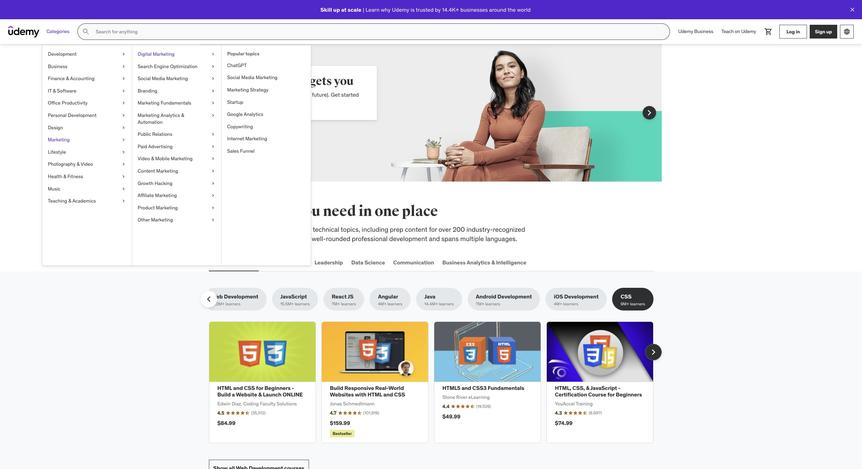 Task type: describe. For each thing, give the bounding box(es) containing it.
communication
[[394, 259, 435, 266]]

xsmall image for it & software
[[121, 88, 126, 95]]

sign up
[[816, 28, 833, 35]]

website
[[236, 392, 257, 399]]

growth hacking link
[[132, 178, 222, 190]]

digital marketing
[[138, 51, 175, 57]]

teaching & academics
[[48, 198, 96, 204]]

content marketing link
[[132, 165, 222, 178]]

by
[[435, 6, 441, 13]]

for inside html and css for beginners - build a website & launch online
[[256, 385, 264, 392]]

previous image
[[203, 294, 214, 305]]

learners inside java 14.4m+ learners
[[439, 302, 454, 307]]

personal
[[48, 112, 67, 118]]

javascript inside html, css, & javascript - certification course for beginners
[[591, 385, 618, 392]]

xsmall image for personal development
[[121, 112, 126, 119]]

you for skills
[[296, 203, 321, 220]]

xsmall image for design
[[121, 125, 126, 131]]

xsmall image for paid advertising
[[210, 144, 216, 150]]

sign
[[816, 28, 826, 35]]

marketing down product marketing
[[151, 217, 173, 223]]

xsmall image for branding
[[210, 88, 216, 95]]

xsmall image for marketing
[[121, 137, 126, 144]]

online
[[283, 392, 303, 399]]

it for it certifications
[[266, 259, 270, 266]]

media for the rightmost social media marketing link
[[242, 75, 255, 81]]

video inside "link"
[[81, 161, 93, 168]]

beginners inside html and css for beginners - build a website & launch online
[[265, 385, 291, 392]]

xsmall image for social media marketing
[[210, 76, 216, 82]]

search engine optimization link
[[132, 60, 222, 73]]

& right teaching
[[68, 198, 71, 204]]

fundamentals inside carousel element
[[488, 385, 525, 392]]

optimization
[[170, 63, 198, 69]]

marketing analytics & automation
[[138, 112, 184, 125]]

development for web development 12.2m+ learners
[[224, 294, 259, 300]]

- inside html, css, & javascript - certification course for beginners
[[619, 385, 621, 392]]

growth
[[138, 180, 154, 187]]

launch
[[263, 392, 282, 399]]

us.
[[246, 99, 253, 106]]

marketing down affiliate marketing link
[[156, 205, 178, 211]]

xsmall image for growth hacking
[[210, 180, 216, 187]]

css3
[[473, 385, 487, 392]]

present
[[268, 91, 287, 98]]

over
[[439, 226, 452, 234]]

build inside the build responsive real-world websites with html and css
[[330, 385, 344, 392]]

xsmall image for teaching & academics
[[121, 198, 126, 205]]

and inside the covering critical workplace skills to technical topics, including prep content for over 200 industry-recognized certifications, our catalog supports well-rounded professional development and spans multiple languages.
[[429, 235, 440, 243]]

build responsive real-world websites with html and css
[[330, 385, 406, 399]]

web for web development
[[210, 259, 222, 266]]

photography & video link
[[42, 159, 132, 171]]

html inside html and css for beginners - build a website & launch online
[[218, 385, 232, 392]]

health & fitness
[[48, 174, 83, 180]]

marketing down the video & mobile marketing
[[156, 168, 178, 174]]

angular 4m+ learners
[[378, 294, 403, 307]]

data
[[352, 259, 364, 266]]

xsmall image for music
[[121, 186, 126, 193]]

marketing fundamentals
[[138, 100, 191, 106]]

affiliate marketing
[[138, 193, 177, 199]]

video & mobile marketing
[[138, 156, 193, 162]]

0 horizontal spatial social media marketing link
[[132, 73, 222, 85]]

analytics for business
[[467, 259, 491, 266]]

html,
[[556, 385, 572, 392]]

& right finance
[[66, 76, 69, 82]]

certifications
[[272, 259, 307, 266]]

14.4m+
[[425, 302, 438, 307]]

react
[[332, 294, 347, 300]]

and inside the build responsive real-world websites with html and css
[[384, 392, 393, 399]]

beginners inside html, css, & javascript - certification course for beginners
[[617, 392, 643, 399]]

business analytics & intelligence
[[443, 259, 527, 266]]

learners inside angular 4m+ learners
[[388, 302, 403, 307]]

public relations link
[[132, 129, 222, 141]]

0 vertical spatial skills
[[256, 203, 293, 220]]

& inside marketing analytics & automation
[[181, 112, 184, 118]]

marketing strategy link
[[222, 84, 311, 96]]

web development 12.2m+ learners
[[211, 294, 259, 307]]

photography
[[48, 161, 76, 168]]

paid advertising link
[[132, 141, 222, 153]]

digital marketing element
[[222, 45, 311, 266]]

for inside learning that gets you skills for your present (and your future). get started with us.
[[248, 91, 255, 98]]

up for skill
[[334, 6, 340, 13]]

learners inside web development 12.2m+ learners
[[226, 302, 241, 307]]

& inside html, css, & javascript - certification course for beginners
[[587, 385, 590, 392]]

funnel
[[240, 148, 255, 154]]

html5 and css3 fundamentals
[[443, 385, 525, 392]]

xsmall image for product marketing
[[210, 205, 216, 212]]

technical
[[313, 226, 340, 234]]

xsmall image for digital marketing
[[210, 51, 216, 58]]

automation
[[138, 119, 163, 125]]

xsmall image for search engine optimization
[[210, 63, 216, 70]]

2 your from the left
[[300, 91, 311, 98]]

branding
[[138, 88, 157, 94]]

branding link
[[132, 85, 222, 97]]

marketing analytics & automation link
[[132, 110, 222, 129]]

development down categories dropdown button
[[48, 51, 77, 57]]

marketing up funnel
[[246, 136, 267, 142]]

shopping cart with 0 items image
[[765, 28, 773, 36]]

communication button
[[392, 255, 436, 271]]

intelligence
[[497, 259, 527, 266]]

strategy
[[250, 87, 269, 93]]

categories
[[47, 28, 69, 35]]

relations
[[152, 131, 173, 138]]

build inside html and css for beginners - build a website & launch online
[[218, 392, 231, 399]]

css inside html and css for beginners - build a website & launch online
[[244, 385, 255, 392]]

place
[[402, 203, 438, 220]]

social media marketing inside digital marketing 'element'
[[227, 75, 278, 81]]

java
[[425, 294, 436, 300]]

|
[[363, 6, 365, 13]]

social inside digital marketing 'element'
[[227, 75, 240, 81]]

1 vertical spatial in
[[359, 203, 372, 220]]

learning
[[234, 74, 283, 89]]

scale
[[348, 6, 362, 13]]

productivity
[[62, 100, 88, 106]]

marketing inside 'link'
[[153, 51, 175, 57]]

you for gets
[[334, 74, 354, 89]]

development for personal development
[[68, 112, 97, 118]]

ios development 4m+ learners
[[554, 294, 599, 307]]

1 horizontal spatial in
[[797, 28, 801, 35]]

data science button
[[350, 255, 387, 271]]

workplace
[[258, 226, 288, 234]]

xsmall image for health & fitness
[[121, 174, 126, 180]]

14.4k+
[[443, 6, 460, 13]]

growth hacking
[[138, 180, 173, 187]]

google
[[227, 111, 243, 118]]

log in link
[[780, 25, 808, 39]]

finance & accounting link
[[42, 73, 132, 85]]

with inside learning that gets you skills for your present (and your future). get started with us.
[[234, 99, 244, 106]]

skills inside the covering critical workplace skills to technical topics, including prep content for over 200 industry-recognized certifications, our catalog supports well-rounded professional development and spans multiple languages.
[[290, 226, 304, 234]]

close image
[[850, 6, 857, 13]]

xsmall image for affiliate marketing
[[210, 193, 216, 199]]

marketing up lifestyle
[[48, 137, 70, 143]]

rounded
[[326, 235, 351, 243]]

science
[[365, 259, 385, 266]]

our
[[250, 235, 260, 243]]

teaching
[[48, 198, 67, 204]]

office
[[48, 100, 61, 106]]

log in
[[787, 28, 801, 35]]

xsmall image for marketing fundamentals
[[210, 100, 216, 107]]

marketing down 'chatgpt' link
[[256, 75, 278, 81]]

0 vertical spatial fundamentals
[[161, 100, 191, 106]]

get
[[331, 91, 340, 98]]

office productivity
[[48, 100, 88, 106]]

xsmall image for video & mobile marketing
[[210, 156, 216, 163]]

up for sign
[[827, 28, 833, 35]]

health
[[48, 174, 62, 180]]

learners inside ios development 4m+ learners
[[564, 302, 579, 307]]

video & mobile marketing link
[[132, 153, 222, 165]]

0 horizontal spatial social media marketing
[[138, 76, 188, 82]]

startup
[[227, 99, 244, 105]]

digital
[[138, 51, 152, 57]]



Task type: locate. For each thing, give the bounding box(es) containing it.
marketing up automation
[[138, 112, 160, 118]]

7m+ down react
[[332, 302, 340, 307]]

marketing strategy
[[227, 87, 269, 93]]

with right "websites"
[[355, 392, 367, 399]]

skills up 'supports'
[[290, 226, 304, 234]]

development right ios
[[565, 294, 599, 300]]

- inside html and css for beginners - build a website & launch online
[[292, 385, 294, 392]]

media down engine
[[152, 76, 165, 82]]

xsmall image inside public relations link
[[210, 131, 216, 138]]

engine
[[154, 63, 169, 69]]

0 horizontal spatial html
[[218, 385, 232, 392]]

1 vertical spatial up
[[827, 28, 833, 35]]

real-
[[376, 385, 389, 392]]

development inside ios development 4m+ learners
[[565, 294, 599, 300]]

it certifications button
[[264, 255, 308, 271]]

javascript right css,
[[591, 385, 618, 392]]

2 horizontal spatial analytics
[[467, 259, 491, 266]]

javascript
[[281, 294, 307, 300], [591, 385, 618, 392]]

build responsive real-world websites with html and css link
[[330, 385, 406, 399]]

search engine optimization
[[138, 63, 198, 69]]

next image
[[644, 107, 655, 119], [649, 347, 660, 358]]

html left world
[[368, 392, 383, 399]]

and
[[429, 235, 440, 243], [233, 385, 243, 392], [462, 385, 472, 392], [384, 392, 393, 399]]

xsmall image inside teaching & academics link
[[121, 198, 126, 205]]

health & fitness link
[[42, 171, 132, 183]]

2 horizontal spatial udemy
[[742, 28, 757, 35]]

social down search
[[138, 76, 151, 82]]

css right real-
[[395, 392, 406, 399]]

2 learners from the left
[[295, 302, 310, 307]]

development right android
[[498, 294, 532, 300]]

business up finance
[[48, 63, 67, 69]]

0 horizontal spatial fundamentals
[[161, 100, 191, 106]]

beginners
[[265, 385, 291, 392], [617, 392, 643, 399]]

popular topics
[[227, 51, 260, 57]]

xsmall image inside the finance & accounting link
[[121, 76, 126, 82]]

0 vertical spatial up
[[334, 6, 340, 13]]

all
[[209, 203, 229, 220]]

course
[[589, 392, 607, 399]]

teaching & academics link
[[42, 195, 132, 208]]

copywriting
[[227, 124, 253, 130]]

learners inside the android development 7m+ learners
[[486, 302, 501, 307]]

finance
[[48, 76, 65, 82]]

xsmall image inside paid advertising link
[[210, 144, 216, 150]]

skills
[[256, 203, 293, 220], [290, 226, 304, 234]]

7 learners from the left
[[564, 302, 579, 307]]

xsmall image inside photography & video "link"
[[121, 161, 126, 168]]

2 horizontal spatial css
[[621, 294, 632, 300]]

1 - from the left
[[292, 385, 294, 392]]

xsmall image for business
[[121, 63, 126, 70]]

it inside it & software link
[[48, 88, 52, 94]]

marketing up startup
[[227, 87, 249, 93]]

1 horizontal spatial 7m+
[[476, 302, 485, 307]]

analytics down us.
[[244, 111, 264, 118]]

0 horizontal spatial css
[[244, 385, 255, 392]]

development inside the android development 7m+ learners
[[498, 294, 532, 300]]

1 horizontal spatial business
[[443, 259, 466, 266]]

4 learners from the left
[[388, 302, 403, 307]]

1 horizontal spatial html
[[368, 392, 383, 399]]

6 learners from the left
[[486, 302, 501, 307]]

angular
[[378, 294, 399, 300]]

for inside the covering critical workplace skills to technical topics, including prep content for over 200 industry-recognized certifications, our catalog supports well-rounded professional development and spans multiple languages.
[[430, 226, 438, 234]]

1 7m+ from the left
[[332, 302, 340, 307]]

social media marketing link up the strategy
[[222, 72, 311, 84]]

0 horizontal spatial analytics
[[161, 112, 180, 118]]

up right sign
[[827, 28, 833, 35]]

learn
[[366, 6, 380, 13]]

development for web development
[[223, 259, 258, 266]]

social media marketing up "marketing strategy" on the left
[[227, 75, 278, 81]]

analytics for marketing
[[161, 112, 180, 118]]

your
[[256, 91, 267, 98], [300, 91, 311, 98]]

marketing inside marketing analytics & automation
[[138, 112, 160, 118]]

1 horizontal spatial social media marketing
[[227, 75, 278, 81]]

& inside html and css for beginners - build a website & launch online
[[259, 392, 262, 399]]

1 horizontal spatial social media marketing link
[[222, 72, 311, 84]]

carousel element containing html and css for beginners - build a website & launch online
[[209, 322, 662, 444]]

learners inside javascript 15.5m+ learners
[[295, 302, 310, 307]]

media up "marketing strategy" on the left
[[242, 75, 255, 81]]

development inside button
[[223, 259, 258, 266]]

0 horizontal spatial you
[[296, 203, 321, 220]]

media inside digital marketing 'element'
[[242, 75, 255, 81]]

xsmall image inside marketing analytics & automation link
[[210, 112, 216, 119]]

xsmall image for content marketing
[[210, 168, 216, 175]]

up left at at top left
[[334, 6, 340, 13]]

xsmall image for marketing analytics & automation
[[210, 112, 216, 119]]

-
[[292, 385, 294, 392], [619, 385, 621, 392]]

your right (and
[[300, 91, 311, 98]]

0 vertical spatial it
[[48, 88, 52, 94]]

1 vertical spatial with
[[355, 392, 367, 399]]

0 horizontal spatial media
[[152, 76, 165, 82]]

xsmall image inside affiliate marketing link
[[210, 193, 216, 199]]

development down office productivity link
[[68, 112, 97, 118]]

xsmall image for finance & accounting
[[121, 76, 126, 82]]

0 vertical spatial web
[[210, 259, 222, 266]]

choose a language image
[[844, 28, 851, 35]]

web up 12.2m+ at left bottom
[[211, 294, 223, 300]]

xsmall image for office productivity
[[121, 100, 126, 107]]

0 horizontal spatial 7m+
[[332, 302, 340, 307]]

mobile
[[155, 156, 170, 162]]

content
[[405, 226, 428, 234]]

web inside button
[[210, 259, 222, 266]]

1 horizontal spatial the
[[508, 6, 516, 13]]

1 vertical spatial web
[[211, 294, 223, 300]]

internet marketing link
[[222, 133, 311, 145]]

- right launch
[[292, 385, 294, 392]]

css inside the build responsive real-world websites with html and css
[[395, 392, 406, 399]]

build left a
[[218, 392, 231, 399]]

xsmall image for other marketing
[[210, 217, 216, 224]]

development down the certifications,
[[223, 259, 258, 266]]

0 horizontal spatial in
[[359, 203, 372, 220]]

2 vertical spatial business
[[443, 259, 466, 266]]

for right a
[[256, 385, 264, 392]]

1 vertical spatial next image
[[649, 347, 660, 358]]

topics,
[[341, 226, 361, 234]]

& left launch
[[259, 392, 262, 399]]

0 horizontal spatial social
[[138, 76, 151, 82]]

& right css,
[[587, 385, 590, 392]]

1 vertical spatial the
[[232, 203, 254, 220]]

1 horizontal spatial javascript
[[591, 385, 618, 392]]

popular
[[227, 51, 245, 57]]

css right a
[[244, 385, 255, 392]]

0 vertical spatial carousel element
[[201, 44, 662, 182]]

udemy
[[392, 6, 410, 13], [679, 28, 694, 35], [742, 28, 757, 35]]

0 vertical spatial next image
[[644, 107, 655, 119]]

0 horizontal spatial -
[[292, 385, 294, 392]]

xsmall image inside "marketing" link
[[121, 137, 126, 144]]

video down lifestyle link
[[81, 161, 93, 168]]

social media marketing down engine
[[138, 76, 188, 82]]

log
[[787, 28, 796, 35]]

xsmall image inside product marketing link
[[210, 205, 216, 212]]

marketing link
[[42, 134, 132, 146]]

html inside the build responsive real-world websites with html and css
[[368, 392, 383, 399]]

xsmall image inside content marketing link
[[210, 168, 216, 175]]

xsmall image inside 'personal development' link
[[121, 112, 126, 119]]

1 horizontal spatial css
[[395, 392, 406, 399]]

0 vertical spatial business
[[695, 28, 714, 35]]

a
[[232, 392, 235, 399]]

xsmall image inside the branding link
[[210, 88, 216, 95]]

& inside "link"
[[77, 161, 80, 168]]

leadership button
[[314, 255, 345, 271]]

build left responsive
[[330, 385, 344, 392]]

xsmall image inside the digital marketing 'link'
[[210, 51, 216, 58]]

1 horizontal spatial up
[[827, 28, 833, 35]]

started
[[342, 91, 359, 98]]

xsmall image for public relations
[[210, 131, 216, 138]]

1 horizontal spatial udemy
[[679, 28, 694, 35]]

submit search image
[[82, 28, 90, 36]]

xsmall image inside the music link
[[121, 186, 126, 193]]

your down 'learning'
[[256, 91, 267, 98]]

1 vertical spatial carousel element
[[209, 322, 662, 444]]

development for ios development 4m+ learners
[[565, 294, 599, 300]]

1 horizontal spatial fundamentals
[[488, 385, 525, 392]]

sales funnel link
[[222, 145, 311, 158]]

xsmall image for photography & video
[[121, 161, 126, 168]]

development inside web development 12.2m+ learners
[[224, 294, 259, 300]]

xsmall image inside search engine optimization link
[[210, 63, 216, 70]]

with inside the build responsive real-world websites with html and css
[[355, 392, 367, 399]]

with
[[234, 99, 244, 106], [355, 392, 367, 399]]

- right "course"
[[619, 385, 621, 392]]

java 14.4m+ learners
[[425, 294, 454, 307]]

advertising
[[148, 144, 173, 150]]

learners inside react js 7m+ learners
[[341, 302, 356, 307]]

marketing down the hacking
[[155, 193, 177, 199]]

music
[[48, 186, 61, 192]]

analytics inside marketing analytics & automation
[[161, 112, 180, 118]]

7m+ for android development
[[476, 302, 485, 307]]

xsmall image inside office productivity link
[[121, 100, 126, 107]]

udemy business
[[679, 28, 714, 35]]

1 horizontal spatial build
[[330, 385, 344, 392]]

for inside html, css, & javascript - certification course for beginners
[[608, 392, 615, 399]]

xsmall image inside 'development' link
[[121, 51, 126, 58]]

4m+ inside angular 4m+ learners
[[378, 302, 387, 307]]

carousel element containing learning that gets you
[[201, 44, 662, 182]]

you inside learning that gets you skills for your present (and your future). get started with us.
[[334, 74, 354, 89]]

the up "critical"
[[232, 203, 254, 220]]

xsmall image for lifestyle
[[121, 149, 126, 156]]

0 vertical spatial the
[[508, 6, 516, 13]]

languages.
[[486, 235, 518, 243]]

1 your from the left
[[256, 91, 267, 98]]

learners
[[226, 302, 241, 307], [295, 302, 310, 307], [341, 302, 356, 307], [388, 302, 403, 307], [439, 302, 454, 307], [486, 302, 501, 307], [564, 302, 579, 307], [631, 302, 646, 307]]

xsmall image for development
[[121, 51, 126, 58]]

7m+ down android
[[476, 302, 485, 307]]

0 vertical spatial with
[[234, 99, 244, 106]]

marketing up engine
[[153, 51, 175, 57]]

teach on udemy
[[722, 28, 757, 35]]

7m+ for react js
[[332, 302, 340, 307]]

xsmall image
[[121, 51, 126, 58], [121, 63, 126, 70], [121, 76, 126, 82], [210, 76, 216, 82], [121, 88, 126, 95], [210, 88, 216, 95], [121, 100, 126, 107], [210, 100, 216, 107], [121, 112, 126, 119], [121, 137, 126, 144], [121, 149, 126, 156], [121, 161, 126, 168], [121, 174, 126, 180], [210, 180, 216, 187], [210, 193, 216, 199], [210, 205, 216, 212]]

social media marketing link
[[222, 72, 311, 84], [132, 73, 222, 85]]

0 horizontal spatial beginners
[[265, 385, 291, 392]]

0 horizontal spatial your
[[256, 91, 267, 98]]

web for web development 12.2m+ learners
[[211, 294, 223, 300]]

javascript inside javascript 15.5m+ learners
[[281, 294, 307, 300]]

in right log at right
[[797, 28, 801, 35]]

business inside business analytics & intelligence button
[[443, 259, 466, 266]]

fundamentals right css3
[[488, 385, 525, 392]]

& down marketing fundamentals link
[[181, 112, 184, 118]]

content marketing
[[138, 168, 178, 174]]

1 horizontal spatial -
[[619, 385, 621, 392]]

0 horizontal spatial business
[[48, 63, 67, 69]]

paid
[[138, 144, 147, 150]]

1 horizontal spatial social
[[227, 75, 240, 81]]

& inside button
[[492, 259, 495, 266]]

it up office
[[48, 88, 52, 94]]

fundamentals
[[161, 100, 191, 106], [488, 385, 525, 392]]

css up the 9m+
[[621, 294, 632, 300]]

& left mobile
[[151, 156, 154, 162]]

1 horizontal spatial analytics
[[244, 111, 264, 118]]

world
[[389, 385, 404, 392]]

you up to
[[296, 203, 321, 220]]

8 learners from the left
[[631, 302, 646, 307]]

react js 7m+ learners
[[332, 294, 356, 307]]

social
[[227, 75, 240, 81], [138, 76, 151, 82]]

that
[[285, 74, 308, 89]]

with down skills
[[234, 99, 244, 106]]

4m+ inside ios development 4m+ learners
[[554, 302, 563, 307]]

0 horizontal spatial build
[[218, 392, 231, 399]]

1 vertical spatial fundamentals
[[488, 385, 525, 392]]

0 vertical spatial in
[[797, 28, 801, 35]]

0 horizontal spatial the
[[232, 203, 254, 220]]

search
[[138, 63, 153, 69]]

3 learners from the left
[[341, 302, 356, 307]]

& up office
[[53, 88, 56, 94]]

1 vertical spatial skills
[[290, 226, 304, 234]]

5 learners from the left
[[439, 302, 454, 307]]

the left world
[[508, 6, 516, 13]]

you up started
[[334, 74, 354, 89]]

media for leftmost social media marketing link
[[152, 76, 165, 82]]

0 horizontal spatial it
[[48, 88, 52, 94]]

2 4m+ from the left
[[554, 302, 563, 307]]

1 horizontal spatial media
[[242, 75, 255, 81]]

1 horizontal spatial your
[[300, 91, 311, 98]]

for up us.
[[248, 91, 255, 98]]

web inside web development 12.2m+ learners
[[211, 294, 223, 300]]

0 horizontal spatial with
[[234, 99, 244, 106]]

2 7m+ from the left
[[476, 302, 485, 307]]

0 horizontal spatial udemy
[[392, 6, 410, 13]]

1 horizontal spatial video
[[138, 156, 150, 162]]

it inside it certifications button
[[266, 259, 270, 266]]

xsmall image inside other marketing link
[[210, 217, 216, 224]]

trusted
[[416, 6, 434, 13]]

analytics inside "google analytics" link
[[244, 111, 264, 118]]

1 horizontal spatial 4m+
[[554, 302, 563, 307]]

social media marketing link down the optimization
[[132, 73, 222, 85]]

certifications,
[[209, 235, 249, 243]]

video
[[138, 156, 150, 162], [81, 161, 93, 168]]

gets
[[310, 74, 332, 89]]

2 - from the left
[[619, 385, 621, 392]]

html5
[[443, 385, 461, 392]]

xsmall image inside the health & fitness link
[[121, 174, 126, 180]]

critical
[[237, 226, 256, 234]]

for left over
[[430, 226, 438, 234]]

& up fitness
[[77, 161, 80, 168]]

udemy image
[[8, 26, 40, 38]]

music link
[[42, 183, 132, 195]]

2 horizontal spatial business
[[695, 28, 714, 35]]

topic filters element
[[201, 288, 654, 311]]

xsmall image inside social media marketing link
[[210, 76, 216, 82]]

video down paid on the left top
[[138, 156, 150, 162]]

skills up workplace
[[256, 203, 293, 220]]

personal development
[[48, 112, 97, 118]]

analytics down marketing fundamentals
[[161, 112, 180, 118]]

analytics down multiple
[[467, 259, 491, 266]]

web down the certifications,
[[210, 259, 222, 266]]

analytics inside business analytics & intelligence button
[[467, 259, 491, 266]]

xsmall image inside growth hacking link
[[210, 180, 216, 187]]

0 vertical spatial javascript
[[281, 294, 307, 300]]

carousel element
[[201, 44, 662, 182], [209, 322, 662, 444]]

data science
[[352, 259, 385, 266]]

business inside udemy business link
[[695, 28, 714, 35]]

0 vertical spatial you
[[334, 74, 354, 89]]

css inside css 9m+ learners
[[621, 294, 632, 300]]

to
[[306, 226, 312, 234]]

1 horizontal spatial with
[[355, 392, 367, 399]]

1 horizontal spatial beginners
[[617, 392, 643, 399]]

7m+ inside react js 7m+ learners
[[332, 302, 340, 307]]

html left website
[[218, 385, 232, 392]]

design
[[48, 125, 63, 131]]

Search for anything text field
[[95, 26, 662, 38]]

design link
[[42, 122, 132, 134]]

1 horizontal spatial it
[[266, 259, 270, 266]]

beginners right "course"
[[617, 392, 643, 399]]

css 9m+ learners
[[621, 294, 646, 307]]

4m+ down ios
[[554, 302, 563, 307]]

fitness
[[67, 174, 83, 180]]

html5 and css3 fundamentals link
[[443, 385, 525, 392]]

0 horizontal spatial javascript
[[281, 294, 307, 300]]

xsmall image inside lifestyle link
[[121, 149, 126, 156]]

xsmall image
[[210, 51, 216, 58], [210, 63, 216, 70], [210, 112, 216, 119], [121, 125, 126, 131], [210, 131, 216, 138], [210, 144, 216, 150], [210, 156, 216, 163], [210, 168, 216, 175], [121, 186, 126, 193], [121, 198, 126, 205], [210, 217, 216, 224]]

and inside html and css for beginners - build a website & launch online
[[233, 385, 243, 392]]

1 4m+ from the left
[[378, 302, 387, 307]]

it for it & software
[[48, 88, 52, 94]]

skill
[[321, 6, 332, 13]]

in up including
[[359, 203, 372, 220]]

personal development link
[[42, 110, 132, 122]]

xsmall image inside it & software link
[[121, 88, 126, 95]]

& left "intelligence"
[[492, 259, 495, 266]]

4m+ down angular
[[378, 302, 387, 307]]

marketing down paid advertising link on the left top
[[171, 156, 193, 162]]

for right "course"
[[608, 392, 615, 399]]

15.5m+
[[281, 302, 294, 307]]

marketing down search engine optimization link
[[166, 76, 188, 82]]

analytics for google
[[244, 111, 264, 118]]

it left certifications
[[266, 259, 270, 266]]

it
[[48, 88, 52, 94], [266, 259, 270, 266]]

js
[[348, 294, 354, 300]]

startup link
[[222, 96, 311, 109]]

1 horizontal spatial you
[[334, 74, 354, 89]]

beginners right website
[[265, 385, 291, 392]]

marketing down branding
[[138, 100, 160, 106]]

javascript up 15.5m+
[[281, 294, 307, 300]]

fundamentals down the branding link at the left of page
[[161, 100, 191, 106]]

social down chatgpt
[[227, 75, 240, 81]]

world
[[518, 6, 531, 13]]

business down spans
[[443, 259, 466, 266]]

the
[[508, 6, 516, 13], [232, 203, 254, 220]]

xsmall image inside video & mobile marketing link
[[210, 156, 216, 163]]

1 vertical spatial you
[[296, 203, 321, 220]]

xsmall image inside design link
[[121, 125, 126, 131]]

xsmall image inside business link
[[121, 63, 126, 70]]

& right health at the left
[[63, 174, 66, 180]]

html, css, & javascript - certification course for beginners
[[556, 385, 643, 399]]

xsmall image inside marketing fundamentals link
[[210, 100, 216, 107]]

css,
[[573, 385, 585, 392]]

up inside sign up 'link'
[[827, 28, 833, 35]]

0 horizontal spatial video
[[81, 161, 93, 168]]

business inside business link
[[48, 63, 67, 69]]

7m+ inside the android development 7m+ learners
[[476, 302, 485, 307]]

business for business
[[48, 63, 67, 69]]

html and css for beginners - build a website & launch online
[[218, 385, 303, 399]]

development
[[390, 235, 428, 243]]

1 learners from the left
[[226, 302, 241, 307]]

need
[[323, 203, 356, 220]]

learners inside css 9m+ learners
[[631, 302, 646, 307]]

development up 12.2m+ at left bottom
[[224, 294, 259, 300]]

200
[[453, 226, 465, 234]]

1 vertical spatial business
[[48, 63, 67, 69]]

javascript 15.5m+ learners
[[281, 294, 310, 307]]

other marketing
[[138, 217, 173, 223]]

previous image
[[208, 107, 219, 119]]

1 vertical spatial javascript
[[591, 385, 618, 392]]

1 vertical spatial it
[[266, 259, 270, 266]]

business link
[[42, 60, 132, 73]]

business for business analytics & intelligence
[[443, 259, 466, 266]]

0 horizontal spatial 4m+
[[378, 302, 387, 307]]

business left teach
[[695, 28, 714, 35]]

development for android development 7m+ learners
[[498, 294, 532, 300]]

it certifications
[[266, 259, 307, 266]]

0 horizontal spatial up
[[334, 6, 340, 13]]



Task type: vqa. For each thing, say whether or not it's contained in the screenshot.
8th learners
yes



